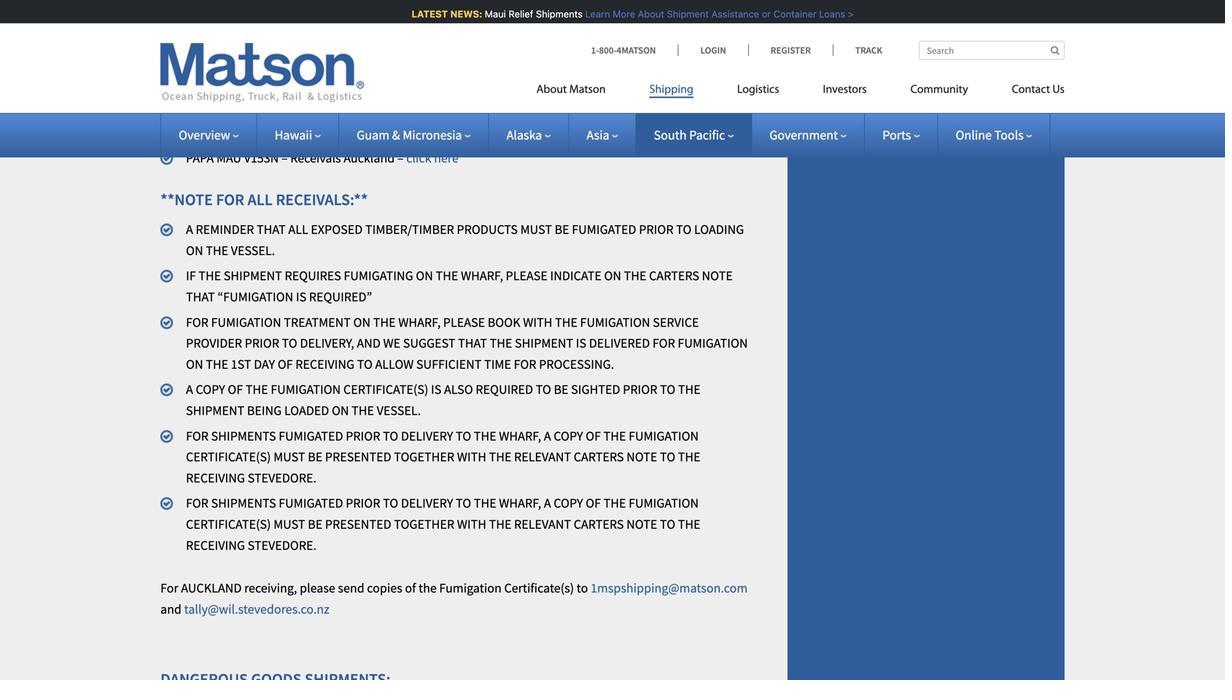 Task type: vqa. For each thing, say whether or not it's contained in the screenshot.
SERVICE
yes



Task type: locate. For each thing, give the bounding box(es) containing it.
2 vertical spatial receiving
[[186, 538, 245, 554]]

copy inside a copy of the fumigation certificate(s) is also required to be sighted prior to the shipment being loaded on the vessel.
[[196, 382, 225, 398]]

1 vertical spatial here
[[434, 150, 459, 166]]

1 vertical spatial stevedore.
[[248, 538, 317, 554]]

0 vertical spatial papa
[[161, 118, 196, 138]]

v148n for receivals
[[245, 78, 279, 95]]

a inside a reminder that all exposed timber/timber products must be fumigated prior to loading on the vessel.
[[186, 222, 193, 238]]

1 vertical spatial relevant
[[515, 517, 571, 533]]

olomana down imua at the left top of page
[[161, 47, 230, 67]]

1 vertical spatial presented
[[325, 517, 392, 533]]

receiving inside for fumigation treatment on the wharf, please book with the fumigation service provider prior to delivery, and we suggest that the shipment is delivered for fumigation on the 1st day of receiving to allow sufficient time for processing.
[[296, 356, 355, 373]]

shipping
[[650, 84, 694, 96]]

0 vertical spatial carters
[[650, 268, 700, 284]]

carters inside the if the shipment requires fumigating on the wharf, please indicate on the carters note that "fumigation is required"
[[650, 268, 700, 284]]

0 vertical spatial v153n
[[233, 118, 277, 138]]

1 vertical spatial shipment
[[515, 335, 574, 352]]

on right loaded
[[332, 403, 349, 419]]

vessel. down reminder
[[231, 243, 275, 259]]

papa
[[161, 118, 196, 138], [186, 150, 214, 166]]

please inside for fumigation treatment on the wharf, please book with the fumigation service provider prior to delivery, and we suggest that the shipment is delivered for fumigation on the 1st day of receiving to allow sufficient time for processing.
[[444, 314, 485, 331]]

1-800-4matson
[[592, 44, 656, 56]]

auckland up receival
[[308, 7, 359, 23]]

1 vertical spatial auckland
[[335, 78, 386, 95]]

together
[[394, 449, 455, 466], [394, 517, 455, 533]]

stevedore.
[[248, 470, 317, 487], [248, 538, 317, 554]]

all
[[248, 190, 273, 210], [289, 222, 308, 238]]

please left indicate at left top
[[506, 268, 548, 284]]

2 delivery from the top
[[401, 496, 454, 512]]

presented up send
[[325, 517, 392, 533]]

0 vertical spatial here
[[398, 7, 423, 23]]

be inside a copy of the fumigation certificate(s) is also required to be sighted prior to the shipment being loaded on the vessel.
[[554, 382, 569, 398]]

0 vertical spatial v148n
[[233, 47, 277, 67]]

processing.
[[539, 356, 615, 373]]

learn more about shipment assistance or container loans > link
[[582, 8, 851, 19]]

receivals up papa mau v153n – receivals auckland – click here
[[291, 118, 355, 138]]

1 vertical spatial please
[[444, 314, 485, 331]]

being
[[247, 403, 282, 419]]

2 horizontal spatial is
[[576, 335, 587, 352]]

that inside for fumigation treatment on the wharf, please book with the fumigation service provider prior to delivery, and we suggest that the shipment is delivered for fumigation on the 1st day of receiving to allow sufficient time for processing.
[[458, 335, 487, 352]]

prior inside a reminder that all exposed timber/timber products must be fumigated prior to loading on the vessel.
[[639, 222, 674, 238]]

on up if
[[186, 243, 203, 259]]

0 vertical spatial must
[[521, 222, 552, 238]]

guam
[[357, 127, 390, 143]]

1st
[[231, 356, 251, 373]]

of
[[405, 581, 416, 597]]

fumigation
[[211, 314, 281, 331], [581, 314, 651, 331], [678, 335, 748, 352], [271, 382, 341, 398], [629, 428, 699, 445], [629, 496, 699, 512]]

about matson link
[[537, 77, 628, 107]]

0 vertical spatial copy
[[196, 382, 225, 398]]

1 horizontal spatial vessel.
[[377, 403, 421, 419]]

for shipments fumigated prior to delivery to the wharf, a copy of the fumigation certificate(s) must be presented together with the relevant carters note to the receiving stevedore. down a copy of the fumigation certificate(s) is also required to be sighted prior to the shipment being loaded on the vessel.
[[186, 428, 701, 487]]

1 vertical spatial delivery
[[401, 496, 454, 512]]

1 vertical spatial certificate(s)
[[186, 449, 271, 466]]

receivals
[[254, 7, 305, 23], [282, 78, 333, 95], [291, 118, 355, 138], [291, 150, 341, 166]]

auckland up guam
[[335, 78, 386, 95]]

papa down overview
[[186, 150, 214, 166]]

book
[[488, 314, 521, 331]]

1 horizontal spatial about
[[634, 8, 661, 19]]

shipment up the processing.
[[515, 335, 574, 352]]

1 vertical spatial v148n
[[245, 78, 279, 95]]

certificate(s)
[[344, 382, 429, 398], [186, 449, 271, 466], [186, 517, 271, 533]]

stevedore. up the receiving,
[[248, 538, 317, 554]]

1 vertical spatial is
[[576, 335, 587, 352]]

receivals up olomana v148n receival details
[[254, 7, 305, 23]]

here down micronesia
[[434, 150, 459, 166]]

1 vertical spatial papa
[[186, 150, 214, 166]]

1 vertical spatial v153n
[[244, 150, 279, 166]]

overview
[[179, 127, 230, 143]]

on inside a reminder that all exposed timber/timber products must be fumigated prior to loading on the vessel.
[[186, 243, 203, 259]]

1 delivery from the top
[[401, 428, 454, 445]]

delivery
[[401, 428, 454, 445], [401, 496, 454, 512]]

is up the processing.
[[576, 335, 587, 352]]

click left latest
[[370, 7, 395, 23]]

all down receivals:**
[[289, 222, 308, 238]]

all up reminder
[[248, 190, 273, 210]]

1 horizontal spatial please
[[506, 268, 548, 284]]

logistics
[[738, 84, 780, 96]]

1 relevant from the top
[[515, 449, 571, 466]]

maui
[[481, 8, 502, 19]]

olomana
[[161, 47, 230, 67], [186, 78, 242, 95]]

1 horizontal spatial is
[[431, 382, 442, 398]]

1 vertical spatial together
[[394, 517, 455, 533]]

–
[[361, 7, 368, 23], [389, 78, 395, 95], [280, 118, 288, 138], [282, 150, 288, 166], [398, 150, 404, 166]]

loaded
[[285, 403, 329, 419]]

1 horizontal spatial that
[[257, 222, 286, 238]]

if
[[186, 268, 196, 284]]

2 shipments from the top
[[211, 496, 276, 512]]

1 vertical spatial must
[[274, 449, 305, 466]]

0 vertical spatial certificate(s)
[[344, 382, 429, 398]]

must inside a reminder that all exposed timber/timber products must be fumigated prior to loading on the vessel.
[[521, 222, 552, 238]]

online tools
[[956, 127, 1024, 143]]

0 vertical spatial mau
[[199, 118, 230, 138]]

0 vertical spatial that
[[257, 222, 286, 238]]

2 horizontal spatial that
[[458, 335, 487, 352]]

is left the also
[[431, 382, 442, 398]]

on inside a copy of the fumigation certificate(s) is also required to be sighted prior to the shipment being loaded on the vessel.
[[332, 403, 349, 419]]

is inside a copy of the fumigation certificate(s) is also required to be sighted prior to the shipment being loaded on the vessel.
[[431, 382, 442, 398]]

1 vertical spatial click here link
[[407, 150, 459, 166]]

with down a copy of the fumigation certificate(s) is also required to be sighted prior to the shipment being loaded on the vessel.
[[457, 449, 487, 466]]

register
[[771, 44, 811, 56]]

track link
[[833, 44, 883, 56]]

provider
[[186, 335, 242, 352]]

if the shipment requires fumigating on the wharf, please indicate on the carters note that "fumigation is required"
[[186, 268, 733, 305]]

0 vertical spatial is
[[296, 289, 307, 305]]

0 vertical spatial olomana
[[161, 47, 230, 67]]

about left 'matson'
[[537, 84, 567, 96]]

v148n for receival
[[233, 47, 277, 67]]

0 vertical spatial relevant
[[515, 449, 571, 466]]

0 vertical spatial stevedore.
[[248, 470, 317, 487]]

carters
[[650, 268, 700, 284], [574, 449, 624, 466], [574, 517, 624, 533]]

1 vertical spatial fumigated
[[279, 428, 343, 445]]

1 vertical spatial all
[[289, 222, 308, 238]]

0 vertical spatial shipments
[[211, 428, 276, 445]]

receival
[[280, 47, 338, 67]]

certificate(s) down allow at the left bottom of the page
[[344, 382, 429, 398]]

0 vertical spatial for shipments fumigated prior to delivery to the wharf, a copy of the fumigation certificate(s) must be presented together with the relevant carters note to the receiving stevedore.
[[186, 428, 701, 487]]

contact us link
[[991, 77, 1065, 107]]

1 vertical spatial mau
[[217, 150, 242, 166]]

presented down loaded
[[325, 449, 392, 466]]

that down **note for all receivals:**
[[257, 222, 286, 238]]

0 vertical spatial click
[[370, 7, 395, 23]]

vessel.
[[231, 243, 275, 259], [377, 403, 421, 419]]

v148n down v129n
[[233, 47, 277, 67]]

0 horizontal spatial vessel.
[[231, 243, 275, 259]]

fumigation inside a copy of the fumigation certificate(s) is also required to be sighted prior to the shipment being loaded on the vessel.
[[271, 382, 341, 398]]

must
[[521, 222, 552, 238], [274, 449, 305, 466], [274, 517, 305, 533]]

0 vertical spatial receiving
[[296, 356, 355, 373]]

asia
[[587, 127, 610, 143]]

with
[[523, 314, 553, 331], [457, 449, 487, 466], [457, 517, 487, 533]]

1 vertical spatial shipments
[[211, 496, 276, 512]]

1 vertical spatial for shipments fumigated prior to delivery to the wharf, a copy of the fumigation certificate(s) must be presented together with the relevant carters note to the receiving stevedore.
[[186, 496, 701, 554]]

of
[[278, 356, 293, 373], [228, 382, 243, 398], [586, 428, 601, 445], [586, 496, 601, 512]]

about
[[634, 8, 661, 19], [537, 84, 567, 96]]

v148n down olomana v148n receival details
[[245, 78, 279, 95]]

relief
[[505, 8, 530, 19]]

0 vertical spatial details
[[341, 47, 388, 67]]

papa mau v153n – receivals details
[[161, 118, 406, 138]]

4matson
[[617, 44, 656, 56]]

auckland down guam
[[344, 150, 395, 166]]

shipment left being
[[186, 403, 245, 419]]

wharf, inside for fumigation treatment on the wharf, please book with the fumigation service provider prior to delivery, and we suggest that the shipment is delivered for fumigation on the 1st day of receiving to allow sufficient time for processing.
[[399, 314, 441, 331]]

asia link
[[587, 127, 619, 143]]

2 presented from the top
[[325, 517, 392, 533]]

None search field
[[919, 41, 1065, 60]]

wharf, inside the if the shipment requires fumigating on the wharf, please indicate on the carters note that "fumigation is required"
[[461, 268, 503, 284]]

is
[[296, 289, 307, 305], [576, 335, 587, 352], [431, 382, 442, 398]]

carters up "to"
[[574, 517, 624, 533]]

relevant
[[515, 449, 571, 466], [515, 517, 571, 533]]

0 vertical spatial together
[[394, 449, 455, 466]]

2 vertical spatial carters
[[574, 517, 624, 533]]

0 vertical spatial fumigated
[[572, 222, 637, 238]]

the
[[206, 243, 228, 259], [199, 268, 221, 284], [436, 268, 459, 284], [624, 268, 647, 284], [373, 314, 396, 331], [555, 314, 578, 331], [490, 335, 513, 352], [206, 356, 228, 373], [246, 382, 268, 398], [679, 382, 701, 398], [352, 403, 374, 419], [474, 428, 497, 445], [604, 428, 626, 445], [489, 449, 512, 466], [679, 449, 701, 466], [474, 496, 497, 512], [604, 496, 626, 512], [489, 517, 512, 533], [679, 517, 701, 533]]

0 vertical spatial vessel.
[[231, 243, 275, 259]]

shipment up "fumigation
[[224, 268, 282, 284]]

of inside for fumigation treatment on the wharf, please book with the fumigation service provider prior to delivery, and we suggest that the shipment is delivered for fumigation on the 1st day of receiving to allow sufficient time for processing.
[[278, 356, 293, 373]]

together down a copy of the fumigation certificate(s) is also required to be sighted prior to the shipment being loaded on the vessel.
[[394, 449, 455, 466]]

v153n for papa mau v153n – receivals details
[[233, 118, 277, 138]]

certificate(s) up auckland
[[186, 517, 271, 533]]

be up indicate at left top
[[555, 222, 570, 238]]

1 horizontal spatial all
[[289, 222, 308, 238]]

olomana up overview link
[[186, 78, 242, 95]]

0 vertical spatial note
[[702, 268, 733, 284]]

please down the if the shipment requires fumigating on the wharf, please indicate on the carters note that "fumigation is required"
[[444, 314, 485, 331]]

click here link
[[370, 7, 423, 23], [407, 150, 459, 166]]

about right more
[[634, 8, 661, 19]]

>
[[845, 8, 851, 19]]

here left news:
[[398, 7, 423, 23]]

papa for papa mau v153n – receivals auckland – click here
[[186, 150, 214, 166]]

online tools link
[[956, 127, 1033, 143]]

contact
[[1013, 84, 1051, 96]]

ports link
[[883, 127, 921, 143]]

be up please
[[308, 517, 323, 533]]

certificate(s) down being
[[186, 449, 271, 466]]

auckland for olomana v148n receivals auckland –
[[335, 78, 386, 95]]

fumigated inside a reminder that all exposed timber/timber products must be fumigated prior to loading on the vessel.
[[572, 222, 637, 238]]

v153n right overview
[[233, 118, 277, 138]]

prior
[[639, 222, 674, 238], [245, 335, 279, 352], [623, 382, 658, 398], [346, 428, 381, 445], [346, 496, 381, 512]]

0 horizontal spatial about
[[537, 84, 567, 96]]

click here link left news:
[[370, 7, 423, 23]]

learn
[[582, 8, 607, 19]]

that down if
[[186, 289, 215, 305]]

together up the
[[394, 517, 455, 533]]

1 vertical spatial copy
[[554, 428, 583, 445]]

2 vertical spatial is
[[431, 382, 442, 398]]

overview link
[[179, 127, 239, 143]]

1mspshipping@matson.com
[[591, 581, 748, 597]]

1 vertical spatial that
[[186, 289, 215, 305]]

mau
[[199, 118, 230, 138], [217, 150, 242, 166]]

0 vertical spatial about
[[634, 8, 661, 19]]

1 vertical spatial about
[[537, 84, 567, 96]]

be down the processing.
[[554, 382, 569, 398]]

with right book
[[523, 314, 553, 331]]

us
[[1053, 84, 1065, 96]]

0 vertical spatial presented
[[325, 449, 392, 466]]

must right products
[[521, 222, 552, 238]]

is down the "requires"
[[296, 289, 307, 305]]

that
[[257, 222, 286, 238], [186, 289, 215, 305], [458, 335, 487, 352]]

blue matson logo with ocean, shipping, truck, rail and logistics written beneath it. image
[[161, 43, 365, 103]]

presented
[[325, 449, 392, 466], [325, 517, 392, 533]]

2 vertical spatial that
[[458, 335, 487, 352]]

login
[[701, 44, 727, 56]]

0 horizontal spatial please
[[444, 314, 485, 331]]

0 vertical spatial all
[[248, 190, 273, 210]]

a inside a copy of the fumigation certificate(s) is also required to be sighted prior to the shipment being loaded on the vessel.
[[186, 382, 193, 398]]

please
[[506, 268, 548, 284], [444, 314, 485, 331]]

0 vertical spatial click here link
[[370, 7, 423, 23]]

2 vertical spatial note
[[627, 517, 658, 533]]

1 vertical spatial olomana
[[186, 78, 242, 95]]

stevedore. down being
[[248, 470, 317, 487]]

for shipments fumigated prior to delivery to the wharf, a copy of the fumigation certificate(s) must be presented together with the relevant carters note to the receiving stevedore.
[[186, 428, 701, 487], [186, 496, 701, 554]]

must down loaded
[[274, 449, 305, 466]]

carters up service at the top
[[650, 268, 700, 284]]

0 horizontal spatial click
[[370, 7, 395, 23]]

0 horizontal spatial all
[[248, 190, 273, 210]]

0 vertical spatial with
[[523, 314, 553, 331]]

click down "guam & micronesia" link
[[407, 150, 432, 166]]

– down hawaii
[[282, 150, 288, 166]]

prior inside for fumigation treatment on the wharf, please book with the fumigation service provider prior to delivery, and we suggest that the shipment is delivered for fumigation on the 1st day of receiving to allow sufficient time for processing.
[[245, 335, 279, 352]]

a
[[186, 222, 193, 238], [186, 382, 193, 398], [544, 428, 551, 445], [544, 496, 551, 512]]

assistance
[[708, 8, 756, 19]]

0 horizontal spatial that
[[186, 289, 215, 305]]

1 vertical spatial vessel.
[[377, 403, 421, 419]]

carters down sighted
[[574, 449, 624, 466]]

fumigating
[[344, 268, 414, 284]]

v153n down papa mau v153n – receivals details at the left top of the page
[[244, 150, 279, 166]]

2 relevant from the top
[[515, 517, 571, 533]]

be
[[555, 222, 570, 238], [554, 382, 569, 398], [308, 449, 323, 466], [308, 517, 323, 533]]

shipment
[[664, 8, 705, 19]]

for shipments fumigated prior to delivery to the wharf, a copy of the fumigation certificate(s) must be presented together with the relevant carters note to the receiving stevedore. up the
[[186, 496, 701, 554]]

0 vertical spatial shipment
[[224, 268, 282, 284]]

auckland for imua v129n receivals auckland – click here
[[308, 7, 359, 23]]

0 vertical spatial delivery
[[401, 428, 454, 445]]

the inside a reminder that all exposed timber/timber products must be fumigated prior to loading on the vessel.
[[206, 243, 228, 259]]

news:
[[447, 8, 479, 19]]

2 vertical spatial shipment
[[186, 403, 245, 419]]

0 horizontal spatial is
[[296, 289, 307, 305]]

that up "sufficient"
[[458, 335, 487, 352]]

please inside the if the shipment requires fumigating on the wharf, please indicate on the carters note that "fumigation is required"
[[506, 268, 548, 284]]

allow
[[375, 356, 414, 373]]

1 for shipments fumigated prior to delivery to the wharf, a copy of the fumigation certificate(s) must be presented together with the relevant carters note to the receiving stevedore. from the top
[[186, 428, 701, 487]]

with up fumigation
[[457, 517, 487, 533]]

on right indicate at left top
[[605, 268, 622, 284]]

details
[[341, 47, 388, 67], [358, 118, 406, 138]]

0 vertical spatial please
[[506, 268, 548, 284]]

must up the receiving,
[[274, 517, 305, 533]]

1 vertical spatial click
[[407, 150, 432, 166]]

sighted
[[571, 382, 621, 398]]

prior inside a copy of the fumigation certificate(s) is also required to be sighted prior to the shipment being loaded on the vessel.
[[623, 382, 658, 398]]

papa up **note
[[161, 118, 196, 138]]

auckland
[[181, 581, 242, 597]]

we
[[383, 335, 401, 352]]

container
[[770, 8, 813, 19]]

click here link down micronesia
[[407, 150, 459, 166]]

0 vertical spatial auckland
[[308, 7, 359, 23]]

2 for shipments fumigated prior to delivery to the wharf, a copy of the fumigation certificate(s) must be presented together with the relevant carters note to the receiving stevedore. from the top
[[186, 496, 701, 554]]

more
[[609, 8, 632, 19]]

vessel. down allow at the left bottom of the page
[[377, 403, 421, 419]]



Task type: describe. For each thing, give the bounding box(es) containing it.
government link
[[770, 127, 847, 143]]

guam & micronesia
[[357, 127, 462, 143]]

shipment inside a copy of the fumigation certificate(s) is also required to be sighted prior to the shipment being loaded on the vessel.
[[186, 403, 245, 419]]

1 horizontal spatial here
[[434, 150, 459, 166]]

1 together from the top
[[394, 449, 455, 466]]

certificate(s)
[[505, 581, 574, 597]]

be inside a reminder that all exposed timber/timber products must be fumigated prior to loading on the vessel.
[[555, 222, 570, 238]]

– up &
[[389, 78, 395, 95]]

all inside a reminder that all exposed timber/timber products must be fumigated prior to loading on the vessel.
[[289, 222, 308, 238]]

shipment inside for fumigation treatment on the wharf, please book with the fumigation service provider prior to delivery, and we suggest that the shipment is delivered for fumigation on the 1st day of receiving to allow sufficient time for processing.
[[515, 335, 574, 352]]

2 stevedore. from the top
[[248, 538, 317, 554]]

day
[[254, 356, 275, 373]]

investors
[[824, 84, 867, 96]]

1 vertical spatial receiving
[[186, 470, 245, 487]]

also
[[444, 382, 473, 398]]

tools
[[995, 127, 1024, 143]]

about matson
[[537, 84, 606, 96]]

– down &
[[398, 150, 404, 166]]

on down provider
[[186, 356, 203, 373]]

0 horizontal spatial here
[[398, 7, 423, 23]]

is inside the if the shipment requires fumigating on the wharf, please indicate on the carters note that "fumigation is required"
[[296, 289, 307, 305]]

2 together from the top
[[394, 517, 455, 533]]

required
[[476, 382, 534, 398]]

for
[[161, 581, 179, 597]]

community
[[911, 84, 969, 96]]

shipping link
[[628, 77, 716, 107]]

is inside for fumigation treatment on the wharf, please book with the fumigation service provider prior to delivery, and we suggest that the shipment is delivered for fumigation on the 1st day of receiving to allow sufficient time for processing.
[[576, 335, 587, 352]]

reminder
[[196, 222, 254, 238]]

indicate
[[551, 268, 602, 284]]

products
[[457, 222, 518, 238]]

receiving,
[[244, 581, 297, 597]]

to inside a reminder that all exposed timber/timber products must be fumigated prior to loading on the vessel.
[[677, 222, 692, 238]]

certificate(s) inside a copy of the fumigation certificate(s) is also required to be sighted prior to the shipment being loaded on the vessel.
[[344, 382, 429, 398]]

service
[[653, 314, 699, 331]]

that inside a reminder that all exposed timber/timber products must be fumigated prior to loading on the vessel.
[[257, 222, 286, 238]]

1 vertical spatial carters
[[574, 449, 624, 466]]

2 vertical spatial fumigated
[[279, 496, 343, 512]]

2 vertical spatial must
[[274, 517, 305, 533]]

ports
[[883, 127, 912, 143]]

2 vertical spatial auckland
[[344, 150, 395, 166]]

search image
[[1052, 46, 1060, 55]]

shipment inside the if the shipment requires fumigating on the wharf, please indicate on the carters note that "fumigation is required"
[[224, 268, 282, 284]]

south pacific link
[[654, 127, 734, 143]]

for auckland receiving, please send copies of the fumigation certificate(s) to 1mspshipping@matson.com and tally@wil.stevedores.co.nz
[[161, 581, 748, 618]]

1-800-4matson link
[[592, 44, 678, 56]]

register link
[[749, 44, 833, 56]]

south
[[654, 127, 687, 143]]

receivals down hawaii link
[[291, 150, 341, 166]]

and
[[161, 602, 182, 618]]

or
[[759, 8, 768, 19]]

that inside the if the shipment requires fumigating on the wharf, please indicate on the carters note that "fumigation is required"
[[186, 289, 215, 305]]

on up and
[[354, 314, 371, 331]]

requires
[[285, 268, 341, 284]]

login link
[[678, 44, 749, 56]]

of inside a copy of the fumigation certificate(s) is also required to be sighted prior to the shipment being loaded on the vessel.
[[228, 382, 243, 398]]

click here link for here
[[370, 7, 423, 23]]

click here link for –
[[407, 150, 459, 166]]

exposed
[[311, 222, 363, 238]]

800-
[[599, 44, 617, 56]]

v153n for papa mau v153n – receivals auckland – click here
[[244, 150, 279, 166]]

v129n
[[217, 7, 252, 23]]

for fumigation treatment on the wharf, please book with the fumigation service provider prior to delivery, and we suggest that the shipment is delivered for fumigation on the 1st day of receiving to allow sufficient time for processing.
[[186, 314, 748, 373]]

&
[[392, 127, 400, 143]]

suggest
[[403, 335, 456, 352]]

guam & micronesia link
[[357, 127, 471, 143]]

receivals:**
[[276, 190, 368, 210]]

mau for papa mau v153n – receivals details
[[199, 118, 230, 138]]

fumigation
[[440, 581, 502, 597]]

vessel. inside a reminder that all exposed timber/timber products must be fumigated prior to loading on the vessel.
[[231, 243, 275, 259]]

2 vertical spatial certificate(s)
[[186, 517, 271, 533]]

treatment
[[284, 314, 351, 331]]

1 presented from the top
[[325, 449, 392, 466]]

loans
[[816, 8, 842, 19]]

matson
[[570, 84, 606, 96]]

please
[[300, 581, 336, 597]]

receivals down receival
[[282, 78, 333, 95]]

contact us
[[1013, 84, 1065, 96]]

a copy of the fumigation certificate(s) is also required to be sighted prior to the shipment being loaded on the vessel.
[[186, 382, 701, 419]]

olomana v148n receivals auckland –
[[186, 78, 398, 95]]

latest
[[408, 8, 444, 19]]

1 shipments from the top
[[211, 428, 276, 445]]

olomana for olomana v148n receival details
[[161, 47, 230, 67]]

timber/timber
[[366, 222, 454, 238]]

delivered
[[589, 335, 650, 352]]

with inside for fumigation treatment on the wharf, please book with the fumigation service provider prior to delivery, and we suggest that the shipment is delivered for fumigation on the 1st day of receiving to allow sufficient time for processing.
[[523, 314, 553, 331]]

2 vertical spatial with
[[457, 517, 487, 533]]

1 vertical spatial details
[[358, 118, 406, 138]]

imua
[[186, 7, 214, 23]]

1 horizontal spatial click
[[407, 150, 432, 166]]

– left latest
[[361, 7, 368, 23]]

pacific
[[690, 127, 726, 143]]

copies
[[367, 581, 403, 597]]

about inside the top menu navigation
[[537, 84, 567, 96]]

1mspshipping@matson.com link
[[591, 581, 748, 597]]

sufficient
[[417, 356, 482, 373]]

– down olomana v148n receivals auckland –
[[280, 118, 288, 138]]

note inside the if the shipment requires fumigating on the wharf, please indicate on the carters note that "fumigation is required"
[[702, 268, 733, 284]]

the
[[419, 581, 437, 597]]

vessel. inside a copy of the fumigation certificate(s) is also required to be sighted prior to the shipment being loaded on the vessel.
[[377, 403, 421, 419]]

time
[[485, 356, 512, 373]]

2 vertical spatial copy
[[554, 496, 583, 512]]

delivery,
[[300, 335, 355, 352]]

papa for papa mau v153n – receivals details
[[161, 118, 196, 138]]

top menu navigation
[[537, 77, 1065, 107]]

government
[[770, 127, 839, 143]]

required"
[[309, 289, 372, 305]]

logistics link
[[716, 77, 802, 107]]

tally@wil.stevedores.co.nz
[[184, 602, 330, 618]]

hawaii link
[[275, 127, 321, 143]]

1 vertical spatial note
[[627, 449, 658, 466]]

a reminder that all exposed timber/timber products must be fumigated prior to loading on the vessel.
[[186, 222, 745, 259]]

and
[[357, 335, 381, 352]]

send
[[338, 581, 365, 597]]

1-
[[592, 44, 599, 56]]

online
[[956, 127, 992, 143]]

hawaii
[[275, 127, 312, 143]]

mau for papa mau v153n – receivals auckland – click here
[[217, 150, 242, 166]]

tally@wil.stevedores.co.nz link
[[184, 602, 330, 618]]

olomana for olomana v148n receivals auckland –
[[186, 78, 242, 95]]

alaska link
[[507, 127, 551, 143]]

Search search field
[[919, 41, 1065, 60]]

**note
[[161, 190, 213, 210]]

alaska
[[507, 127, 542, 143]]

on right fumigating
[[416, 268, 433, 284]]

1 vertical spatial with
[[457, 449, 487, 466]]

be down loaded
[[308, 449, 323, 466]]

1 stevedore. from the top
[[248, 470, 317, 487]]



